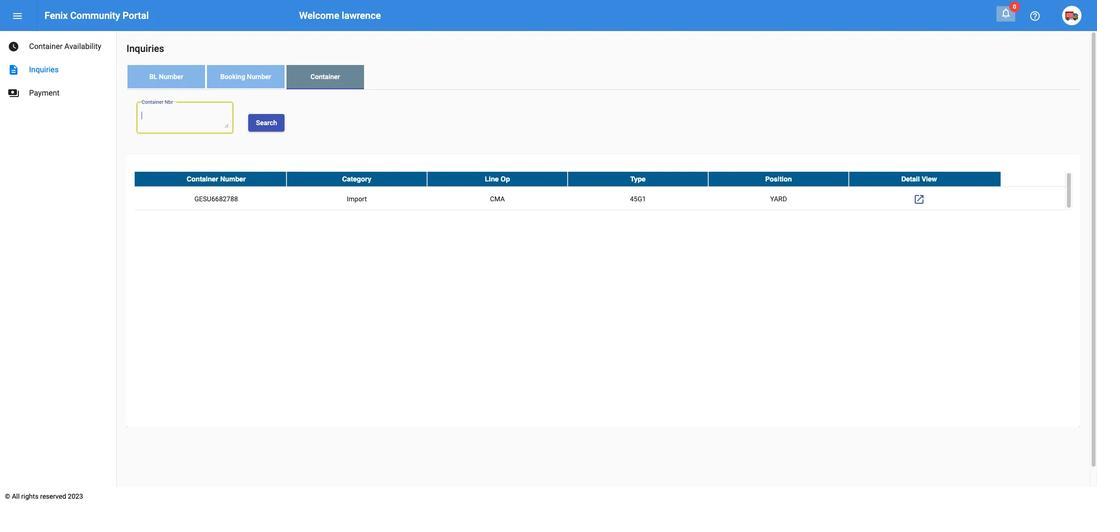 Task type: vqa. For each thing, say whether or not it's contained in the screenshot.
the rightmost no color image
yes



Task type: locate. For each thing, give the bounding box(es) containing it.
no color image down watch_later in the left top of the page
[[8, 64, 19, 76]]

number for container number
[[220, 175, 246, 183]]

no color image
[[1030, 10, 1042, 22], [8, 64, 19, 76], [914, 194, 926, 205]]

no color image up "description"
[[8, 41, 19, 52]]

container number column header
[[134, 172, 287, 186]]

number right booking
[[247, 73, 271, 81]]

op
[[501, 175, 510, 183]]

0 vertical spatial inquiries
[[127, 43, 164, 54]]

no color image right notifications_none popup button
[[1030, 10, 1042, 22]]

navigation
[[0, 31, 116, 105]]

1 vertical spatial no color image
[[8, 64, 19, 76]]

detail view
[[902, 175, 938, 183]]

number for bl number
[[159, 73, 183, 81]]

inquiries up bl
[[127, 43, 164, 54]]

number inside column header
[[220, 175, 246, 183]]

bl
[[149, 73, 157, 81]]

0 horizontal spatial inquiries
[[29, 65, 59, 74]]

welcome
[[299, 10, 340, 21]]

container inside column header
[[187, 175, 218, 183]]

type column header
[[568, 172, 709, 186]]

container
[[29, 42, 63, 51], [311, 73, 340, 81], [187, 175, 218, 183]]

no color image containing watch_later
[[8, 41, 19, 52]]

booking number
[[220, 73, 271, 81]]

container for container number
[[187, 175, 218, 183]]

notifications_none button
[[997, 6, 1016, 22]]

1 vertical spatial container
[[311, 73, 340, 81]]

0 vertical spatial container
[[29, 42, 63, 51]]

open_in_new
[[914, 194, 926, 205]]

navigation containing watch_later
[[0, 31, 116, 105]]

number right bl
[[159, 73, 183, 81]]

search button
[[248, 114, 285, 131]]

gesu6682788
[[195, 195, 238, 203]]

open_in_new grid
[[134, 172, 1073, 211]]

no color image up watch_later in the left top of the page
[[12, 10, 23, 22]]

inquiries up payment
[[29, 65, 59, 74]]

import
[[347, 195, 367, 203]]

©
[[5, 492, 10, 500]]

booking number tab panel
[[127, 90, 1081, 427]]

open_in_new button
[[910, 189, 930, 209]]

menu
[[12, 10, 23, 22]]

1 horizontal spatial no color image
[[914, 194, 926, 205]]

detail
[[902, 175, 921, 183]]

yard
[[771, 195, 788, 203]]

no color image left help_outline 'popup button'
[[1001, 7, 1013, 19]]

number up "gesu6682788"
[[220, 175, 246, 183]]

0 horizontal spatial container
[[29, 42, 63, 51]]

1 horizontal spatial number
[[220, 175, 246, 183]]

no color image containing open_in_new
[[914, 194, 926, 205]]

0 vertical spatial no color image
[[1030, 10, 1042, 22]]

reserved
[[40, 492, 66, 500]]

position
[[766, 175, 793, 183]]

no color image containing menu
[[12, 10, 23, 22]]

2 vertical spatial no color image
[[914, 194, 926, 205]]

2 horizontal spatial container
[[311, 73, 340, 81]]

0 horizontal spatial number
[[159, 73, 183, 81]]

bl number
[[149, 73, 183, 81]]

0 horizontal spatial no color image
[[8, 64, 19, 76]]

row
[[134, 172, 1066, 187]]

no color image containing help_outline
[[1030, 10, 1042, 22]]

no color image
[[1001, 7, 1013, 19], [12, 10, 23, 22], [8, 41, 19, 52], [8, 87, 19, 99]]

1 horizontal spatial container
[[187, 175, 218, 183]]

row containing container number
[[134, 172, 1066, 187]]

portal
[[123, 10, 149, 21]]

2 horizontal spatial number
[[247, 73, 271, 81]]

availability
[[64, 42, 101, 51]]

notifications_none
[[1001, 7, 1013, 19]]

inquiries
[[127, 43, 164, 54], [29, 65, 59, 74]]

no color image down detail view at the right of page
[[914, 194, 926, 205]]

no color image containing notifications_none
[[1001, 7, 1013, 19]]

number
[[159, 73, 183, 81], [247, 73, 271, 81], [220, 175, 246, 183]]

no color image inside help_outline 'popup button'
[[1030, 10, 1042, 22]]

container number
[[187, 175, 246, 183]]

bl number tab panel
[[127, 90, 1081, 427]]

2 horizontal spatial no color image
[[1030, 10, 1042, 22]]

position column header
[[709, 172, 850, 186]]

1 vertical spatial inquiries
[[29, 65, 59, 74]]

no color image down "description"
[[8, 87, 19, 99]]

None text field
[[141, 111, 229, 128]]

menu button
[[8, 6, 27, 25]]

2 vertical spatial container
[[187, 175, 218, 183]]

no color image inside open_in_new button
[[914, 194, 926, 205]]

no color image inside menu button
[[12, 10, 23, 22]]



Task type: describe. For each thing, give the bounding box(es) containing it.
search
[[256, 119, 277, 127]]

lawrence
[[342, 10, 381, 21]]

description
[[8, 64, 19, 76]]

booking
[[220, 73, 245, 81]]

no color image for help_outline 'popup button'
[[1030, 10, 1042, 22]]

welcome lawrence
[[299, 10, 381, 21]]

number for booking number
[[247, 73, 271, 81]]

category
[[342, 175, 372, 183]]

no color image for open_in_new button
[[914, 194, 926, 205]]

inquiries inside navigation
[[29, 65, 59, 74]]

no color image containing payments
[[8, 87, 19, 99]]

line op column header
[[427, 172, 568, 186]]

© all rights reserved 2023
[[5, 492, 83, 500]]

payment
[[29, 88, 60, 98]]

line op
[[485, 175, 510, 183]]

45g1
[[630, 195, 647, 203]]

container availability
[[29, 42, 101, 51]]

all
[[12, 492, 20, 500]]

watch_later
[[8, 41, 19, 52]]

fenix community portal
[[45, 10, 149, 21]]

no color image inside notifications_none popup button
[[1001, 7, 1013, 19]]

no color image containing description
[[8, 64, 19, 76]]

container for container
[[311, 73, 340, 81]]

payments
[[8, 87, 19, 99]]

rights
[[21, 492, 39, 500]]

cma
[[490, 195, 505, 203]]

line
[[485, 175, 499, 183]]

1 horizontal spatial inquiries
[[127, 43, 164, 54]]

container for container availability
[[29, 42, 63, 51]]

community
[[70, 10, 120, 21]]

view
[[922, 175, 938, 183]]

help_outline
[[1030, 10, 1042, 22]]

fenix
[[45, 10, 68, 21]]

category column header
[[287, 172, 427, 186]]

help_outline button
[[1026, 6, 1046, 25]]

open_in_new row
[[134, 187, 1066, 211]]

type
[[631, 175, 646, 183]]

2023
[[68, 492, 83, 500]]

detail view column header
[[850, 172, 1002, 186]]



